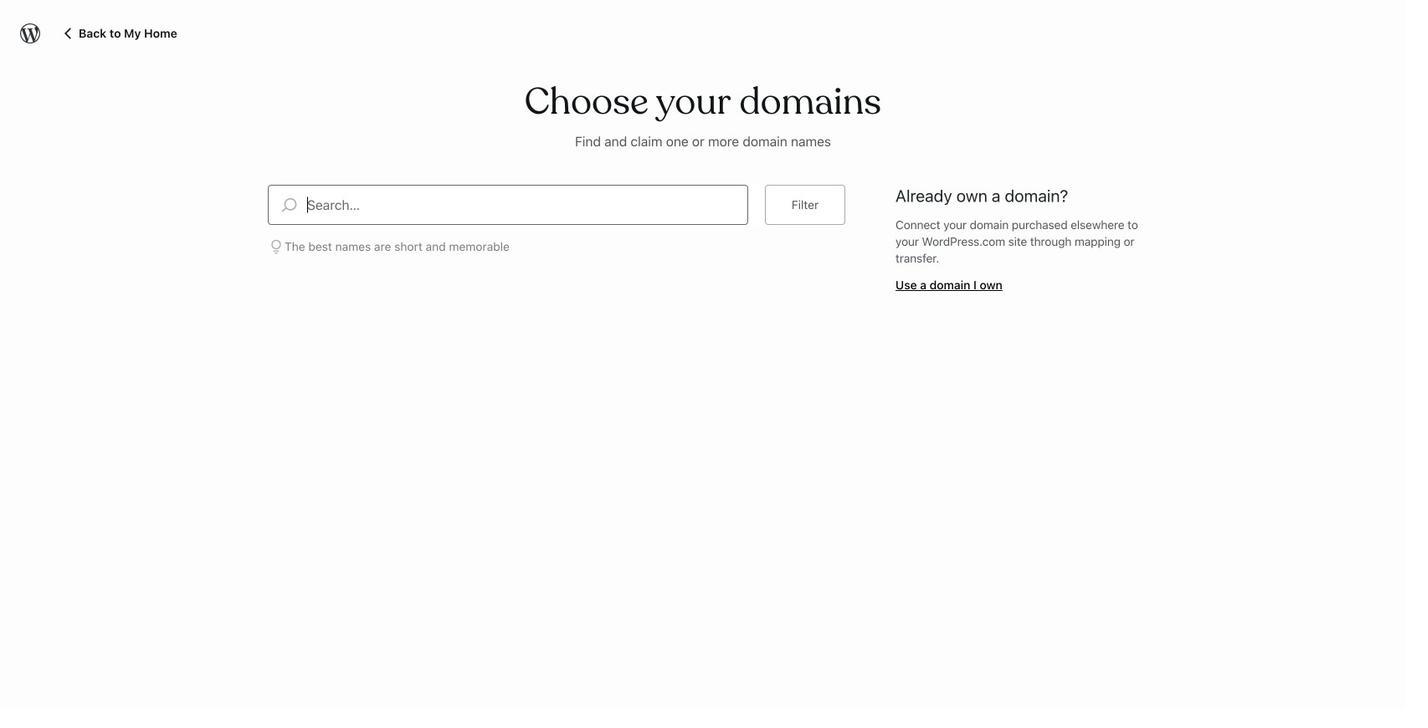 Task type: locate. For each thing, give the bounding box(es) containing it.
None search field
[[268, 185, 748, 225]]

What would you like your domain name to be? search field
[[307, 186, 747, 224]]



Task type: vqa. For each thing, say whether or not it's contained in the screenshot.
WHAT WOULD YOU LIKE YOUR DOMAIN NAME TO BE? Search Box
yes



